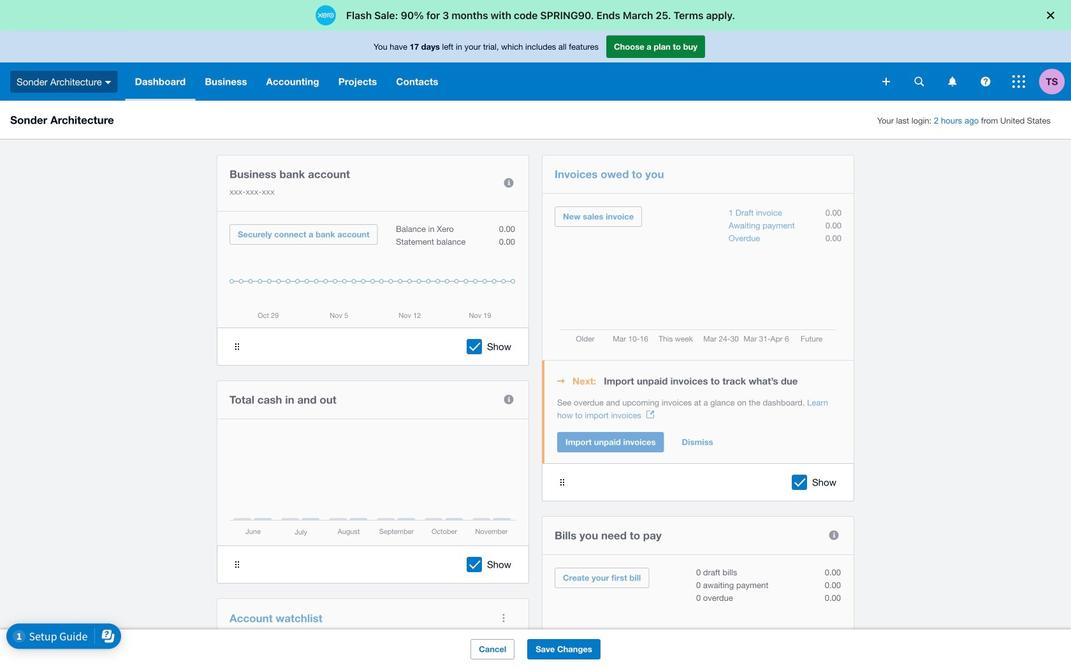 Task type: locate. For each thing, give the bounding box(es) containing it.
dialog
[[0, 0, 1072, 31]]

banner
[[0, 31, 1072, 101]]

0 horizontal spatial svg image
[[105, 81, 111, 84]]

svg image
[[1013, 75, 1026, 88], [915, 77, 925, 86], [981, 77, 991, 86]]

1 horizontal spatial svg image
[[981, 77, 991, 86]]

2 horizontal spatial svg image
[[1013, 75, 1026, 88]]

2 horizontal spatial svg image
[[949, 77, 957, 86]]

svg image
[[949, 77, 957, 86], [883, 78, 891, 85], [105, 81, 111, 84]]



Task type: describe. For each thing, give the bounding box(es) containing it.
1 horizontal spatial svg image
[[883, 78, 891, 85]]

opens in a new tab image
[[647, 411, 654, 419]]

panel body document
[[558, 397, 842, 422]]

0 horizontal spatial svg image
[[915, 77, 925, 86]]



Task type: vqa. For each thing, say whether or not it's contained in the screenshot.
banner
yes



